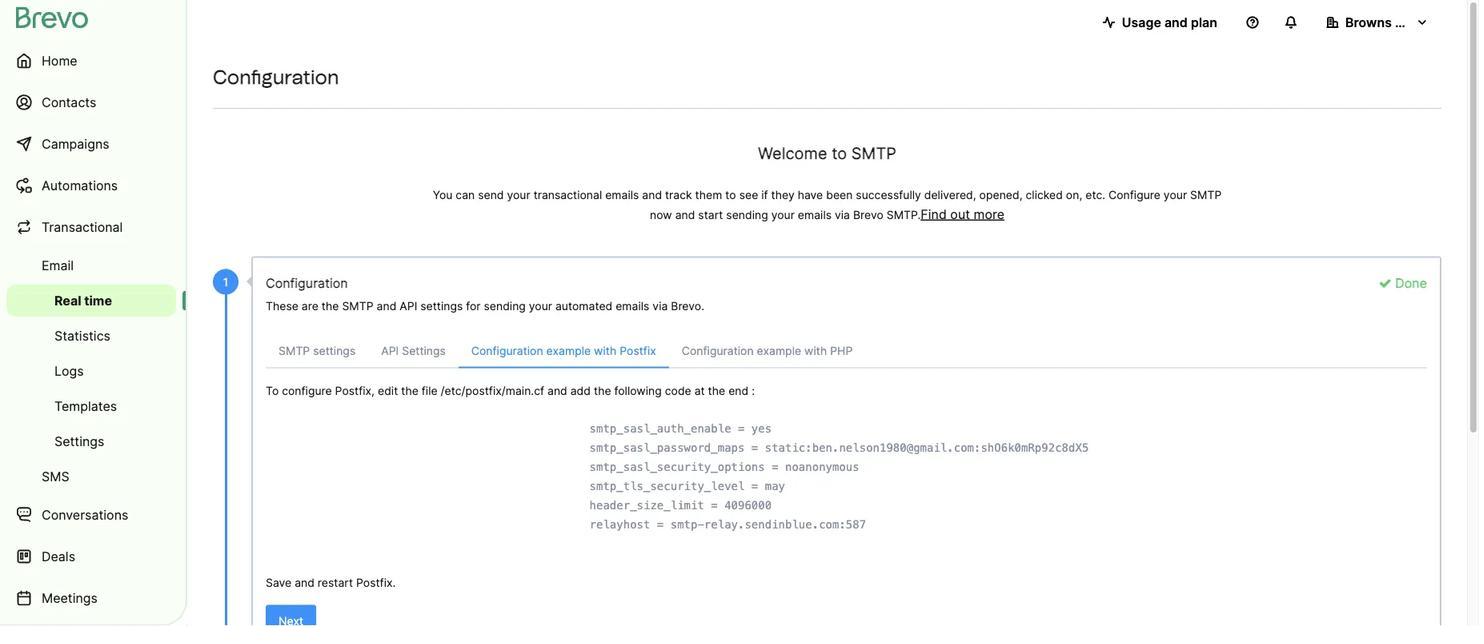 Task type: vqa. For each thing, say whether or not it's contained in the screenshot.
#
no



Task type: locate. For each thing, give the bounding box(es) containing it.
noanonymous
[[785, 461, 859, 474]]

1 horizontal spatial sending
[[726, 208, 768, 222]]

conversations link
[[6, 496, 176, 535]]

sending down see
[[726, 208, 768, 222]]

1 horizontal spatial to
[[832, 144, 847, 163]]

api up edit
[[381, 344, 399, 358]]

settings link
[[6, 426, 176, 458]]

save
[[266, 576, 292, 590]]

= left may
[[751, 480, 758, 493]]

transactional
[[534, 188, 602, 202]]

with left postfix
[[594, 344, 617, 358]]

and
[[1164, 14, 1188, 30], [642, 188, 662, 202], [675, 208, 695, 222], [377, 299, 396, 313], [547, 384, 567, 398], [295, 576, 315, 590]]

0 vertical spatial via
[[835, 208, 850, 222]]

tab panel containing to configure postfix, edit the file /etc/postfix/main.cf and add the following code at the end :
[[266, 381, 1427, 593]]

with for postfix
[[594, 344, 617, 358]]

and up the api settings
[[377, 299, 396, 313]]

tab list containing smtp settings
[[266, 335, 1427, 369]]

:sho6k0mrp92c8dx5 smtp_sasl_security_options = noanonymous smtp_tls_security_level = may header_size_limit = 4096000 relayhost = smtp-relay.sendinblue.com:587
[[266, 442, 1089, 551]]

statistics
[[54, 328, 110, 344]]

emails right transactional
[[605, 188, 639, 202]]

to left see
[[725, 188, 736, 202]]

via down been
[[835, 208, 850, 222]]

example for php
[[757, 344, 801, 358]]

have
[[798, 188, 823, 202]]

home link
[[6, 42, 176, 80]]

etc.
[[1086, 188, 1105, 202]]

0 vertical spatial settings
[[402, 344, 446, 358]]

end
[[729, 384, 749, 398]]

sms
[[42, 469, 69, 485]]

0 horizontal spatial sending
[[484, 299, 526, 313]]

deals link
[[6, 538, 176, 576]]

:
[[752, 384, 755, 398]]

2 tab panel from the top
[[266, 381, 1427, 593]]

= left yes
[[738, 423, 745, 436]]

0 horizontal spatial settings
[[54, 434, 104, 449]]

the left file
[[401, 384, 418, 398]]

ben.nelson1980@gmail.com
[[812, 442, 974, 455]]

tab panel
[[266, 335, 1427, 593], [266, 381, 1427, 593]]

following
[[614, 384, 662, 398]]

1 vertical spatial to
[[725, 188, 736, 202]]

emails down have
[[798, 208, 832, 222]]

and left add
[[547, 384, 567, 398]]

0 horizontal spatial settings
[[313, 344, 356, 358]]

brevo
[[853, 208, 883, 222]]

real time
[[54, 293, 112, 309]]

on,
[[1066, 188, 1082, 202]]

0 horizontal spatial to
[[725, 188, 736, 202]]

tab list
[[266, 335, 1427, 369]]

automations link
[[6, 166, 176, 205]]

0 horizontal spatial example
[[546, 344, 591, 358]]

the
[[322, 299, 339, 313], [401, 384, 418, 398], [594, 384, 611, 398], [708, 384, 725, 398]]

to
[[832, 144, 847, 163], [725, 188, 736, 202]]

configuration example with php link
[[669, 335, 866, 368]]

1 tab panel from the top
[[266, 335, 1427, 593]]

settings up postfix,
[[313, 344, 356, 358]]

via inside you can send your transactional emails and track them to see if they have been successfully delivered, opened, clicked on, etc. configure your smtp now and start sending your emails via brevo smtp.
[[835, 208, 850, 222]]

api up the api settings
[[400, 299, 417, 313]]

with for php
[[804, 344, 827, 358]]

configure
[[1109, 188, 1161, 202]]

find out more button
[[921, 207, 1004, 222]]

smtp.
[[887, 208, 921, 222]]

0 horizontal spatial with
[[594, 344, 617, 358]]

find out more
[[921, 207, 1004, 222]]

via
[[835, 208, 850, 222], [653, 299, 668, 313]]

to inside you can send your transactional emails and track them to see if they have been successfully delivered, opened, clicked on, etc. configure your smtp now and start sending your emails via brevo smtp.
[[725, 188, 736, 202]]

smtp up configure
[[279, 344, 310, 358]]

0 horizontal spatial api
[[381, 344, 399, 358]]

settings inside 'link'
[[54, 434, 104, 449]]

edit
[[378, 384, 398, 398]]

settings left for
[[420, 299, 463, 313]]

and inside button
[[1164, 14, 1188, 30]]

if
[[761, 188, 768, 202]]

delivered,
[[924, 188, 976, 202]]

api
[[400, 299, 417, 313], [381, 344, 399, 358]]

relay.sendinblue.com:587
[[704, 519, 866, 532]]

tab panel containing smtp settings
[[266, 335, 1427, 593]]

they
[[771, 188, 795, 202]]

configuration example with postfix
[[471, 344, 656, 358]]

1 vertical spatial api
[[381, 344, 399, 358]]

sending
[[726, 208, 768, 222], [484, 299, 526, 313]]

to configure postfix, edit the file /etc/postfix/main.cf and add the following code at the end :
[[266, 384, 755, 398]]

and left plan
[[1164, 14, 1188, 30]]

usage
[[1122, 14, 1161, 30]]

to up been
[[832, 144, 847, 163]]

start
[[698, 208, 723, 222]]

0 vertical spatial to
[[832, 144, 847, 163]]

and down track
[[675, 208, 695, 222]]

settings down templates
[[54, 434, 104, 449]]

0 horizontal spatial via
[[653, 299, 668, 313]]

welcome
[[758, 144, 827, 163]]

settings up file
[[402, 344, 446, 358]]

0 vertical spatial api
[[400, 299, 417, 313]]

2 with from the left
[[804, 344, 827, 358]]

2 example from the left
[[757, 344, 801, 358]]

real time link
[[6, 285, 176, 317]]

1 horizontal spatial api
[[400, 299, 417, 313]]

example up add
[[546, 344, 591, 358]]

code
[[665, 384, 691, 398]]

api settings
[[381, 344, 446, 358]]

settings
[[402, 344, 446, 358], [54, 434, 104, 449]]

transactional
[[42, 219, 123, 235]]

0 vertical spatial sending
[[726, 208, 768, 222]]

smtp up successfully
[[852, 144, 896, 163]]

contacts link
[[6, 83, 176, 122]]

= down yes
[[751, 442, 758, 455]]

you can send your transactional emails and track them to see if they have been successfully delivered, opened, clicked on, etc. configure your smtp now and start sending your emails via brevo smtp.
[[433, 188, 1222, 222]]

more
[[974, 207, 1004, 222]]

example
[[546, 344, 591, 358], [757, 344, 801, 358]]

configure
[[282, 384, 332, 398]]

find
[[921, 207, 947, 222]]

1 horizontal spatial example
[[757, 344, 801, 358]]

smtp_sasl_security_options
[[590, 461, 765, 474]]

email
[[42, 258, 74, 273]]

your
[[507, 188, 530, 202], [1164, 188, 1187, 202], [771, 208, 795, 222], [529, 299, 552, 313]]

smtp right configure
[[1190, 188, 1222, 202]]

with left php
[[804, 344, 827, 358]]

1 vertical spatial settings
[[54, 434, 104, 449]]

1 example from the left
[[546, 344, 591, 358]]

0 vertical spatial settings
[[420, 299, 463, 313]]

via left the brevo.
[[653, 299, 668, 313]]

these are the smtp and api settings for sending your automated emails via brevo.
[[266, 299, 704, 313]]

and right save
[[295, 576, 315, 590]]

example left php
[[757, 344, 801, 358]]

meetings
[[42, 591, 98, 606]]

emails up postfix
[[616, 299, 649, 313]]

sending right for
[[484, 299, 526, 313]]

1 horizontal spatial with
[[804, 344, 827, 358]]

4096000
[[724, 499, 772, 513]]

email link
[[6, 250, 176, 282]]

smtp
[[852, 144, 896, 163], [1190, 188, 1222, 202], [342, 299, 374, 313], [279, 344, 310, 358]]

opened,
[[979, 188, 1023, 202]]

logs link
[[6, 355, 176, 387]]

1 with from the left
[[594, 344, 617, 358]]

1 horizontal spatial via
[[835, 208, 850, 222]]

static:
[[765, 442, 812, 455]]

check image
[[1379, 277, 1392, 290]]

2 vertical spatial emails
[[616, 299, 649, 313]]

postfix
[[620, 344, 656, 358]]

the right at
[[708, 384, 725, 398]]

configuration
[[213, 65, 339, 88], [266, 276, 348, 291], [471, 344, 543, 358], [682, 344, 754, 358]]

your down they
[[771, 208, 795, 222]]

may
[[765, 480, 785, 493]]

meetings link
[[6, 579, 176, 618]]

=
[[738, 423, 745, 436], [751, 442, 758, 455], [772, 461, 778, 474], [751, 480, 758, 493], [711, 499, 718, 513], [657, 519, 664, 532]]



Task type: describe. For each thing, give the bounding box(es) containing it.
smtp settings
[[279, 344, 356, 358]]

done
[[1392, 276, 1427, 291]]

campaigns link
[[6, 125, 176, 163]]

welcome to smtp
[[758, 144, 896, 163]]

1
[[223, 275, 228, 289]]

relayhost
[[590, 519, 650, 532]]

now
[[650, 208, 672, 222]]

successfully
[[856, 188, 921, 202]]

:sho6k0mrp92c8dx5
[[974, 442, 1089, 455]]

at
[[694, 384, 705, 398]]

usage and plan button
[[1090, 6, 1230, 38]]

your right send
[[507, 188, 530, 202]]

track
[[665, 188, 692, 202]]

for
[[466, 299, 481, 313]]

php
[[830, 344, 853, 358]]

smtp_sasl_auth_enable = yes smtp_sasl_password_maps = static: ben.nelson1980@gmail.com
[[266, 423, 974, 455]]

see
[[739, 188, 758, 202]]

header_size_limit
[[590, 499, 704, 513]]

restart
[[318, 576, 353, 590]]

smtp inside tab list
[[279, 344, 310, 358]]

configuration example with postfix link
[[458, 335, 669, 369]]

are
[[302, 299, 318, 313]]

= left 4096000
[[711, 499, 718, 513]]

usage and plan
[[1122, 14, 1217, 30]]

automated
[[555, 299, 613, 313]]

file
[[422, 384, 438, 398]]

smtp settings link
[[266, 335, 368, 368]]

templates
[[54, 399, 117, 414]]

browns enterprise
[[1345, 14, 1459, 30]]

yes
[[751, 423, 772, 436]]

smtp-
[[671, 519, 704, 532]]

/etc/postfix/main.cf
[[441, 384, 544, 398]]

your right configure
[[1164, 188, 1187, 202]]

send
[[478, 188, 504, 202]]

and up now
[[642, 188, 662, 202]]

brevo.
[[671, 299, 704, 313]]

statistics link
[[6, 320, 176, 352]]

0 vertical spatial emails
[[605, 188, 639, 202]]

them
[[695, 188, 722, 202]]

can
[[456, 188, 475, 202]]

sending inside you can send your transactional emails and track them to see if they have been successfully delivered, opened, clicked on, etc. configure your smtp now and start sending your emails via brevo smtp.
[[726, 208, 768, 222]]

time
[[84, 293, 112, 309]]

logs
[[54, 363, 84, 379]]

configuration example with php
[[682, 344, 853, 358]]

deals
[[42, 549, 75, 565]]

smtp_tls_security_level
[[590, 480, 745, 493]]

sms link
[[6, 461, 176, 493]]

= up may
[[772, 461, 778, 474]]

browns enterprise button
[[1313, 6, 1459, 38]]

example for postfix
[[546, 344, 591, 358]]

smtp_sasl_password_maps
[[590, 442, 745, 455]]

campaigns
[[42, 136, 109, 152]]

1 horizontal spatial settings
[[402, 344, 446, 358]]

postfix,
[[335, 384, 375, 398]]

1 horizontal spatial settings
[[420, 299, 463, 313]]

conversations
[[42, 507, 128, 523]]

= down header_size_limit
[[657, 519, 664, 532]]

enterprise
[[1395, 14, 1459, 30]]

automations
[[42, 178, 118, 193]]

contacts
[[42, 94, 96, 110]]

1 vertical spatial emails
[[798, 208, 832, 222]]

clicked
[[1026, 188, 1063, 202]]

these
[[266, 299, 298, 313]]

your left automated
[[529, 299, 552, 313]]

1 vertical spatial via
[[653, 299, 668, 313]]

smtp inside you can send your transactional emails and track them to see if they have been successfully delivered, opened, clicked on, etc. configure your smtp now and start sending your emails via brevo smtp.
[[1190, 188, 1222, 202]]

real
[[54, 293, 81, 309]]

the right add
[[594, 384, 611, 398]]

you
[[433, 188, 453, 202]]

1 vertical spatial sending
[[484, 299, 526, 313]]

transactional link
[[6, 208, 176, 247]]

plan
[[1191, 14, 1217, 30]]

smtp right are
[[342, 299, 374, 313]]

add
[[570, 384, 591, 398]]

browns
[[1345, 14, 1392, 30]]

smtp_sasl_auth_enable
[[590, 423, 731, 436]]

been
[[826, 188, 853, 202]]

1 vertical spatial settings
[[313, 344, 356, 358]]

home
[[42, 53, 77, 68]]

api settings link
[[368, 335, 458, 368]]

the right are
[[322, 299, 339, 313]]



